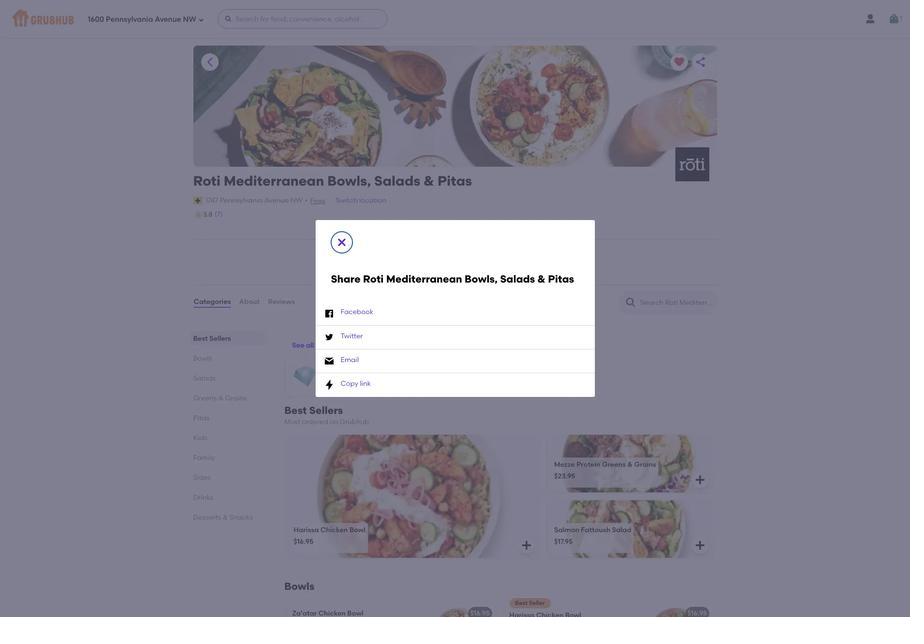 Task type: locate. For each thing, give the bounding box(es) containing it.
greens
[[193, 394, 217, 402], [602, 461, 626, 469]]

salads tab
[[193, 373, 261, 383]]

0 horizontal spatial bowls,
[[327, 173, 371, 189]]

0 horizontal spatial roti
[[193, 173, 220, 189]]

1 horizontal spatial roti
[[363, 273, 384, 285]]

1 horizontal spatial grains
[[634, 461, 656, 469]]

chicken
[[320, 526, 348, 534]]

sellers up on
[[309, 404, 343, 416]]

& inside tab
[[218, 394, 224, 402]]

0 vertical spatial bowls,
[[327, 173, 371, 189]]

desserts & snacks
[[193, 513, 253, 521]]

grains inside mezze protein greens & grains $23.95
[[634, 461, 656, 469]]

1 vertical spatial grains
[[634, 461, 656, 469]]

2 horizontal spatial pitas
[[548, 273, 574, 285]]

$40
[[340, 372, 352, 380]]

reviews
[[268, 298, 295, 306]]

$6 off $40 button
[[285, 357, 424, 396]]

2 vertical spatial pitas
[[193, 414, 209, 422]]

0 horizontal spatial pennsylvania
[[106, 15, 153, 24]]

on
[[330, 418, 338, 426]]

best inside button
[[515, 600, 528, 606]]

0 horizontal spatial greens
[[193, 394, 217, 402]]

pennsylvania up '(7)'
[[220, 196, 263, 204]]

switch location button
[[335, 195, 387, 206]]

pitas tab
[[193, 413, 261, 423]]

bowls down the best sellers
[[193, 354, 212, 362]]

svg image
[[888, 13, 900, 25], [224, 15, 232, 23], [336, 237, 347, 248], [323, 308, 335, 319], [323, 379, 335, 391], [695, 540, 706, 551]]

1 horizontal spatial avenue
[[264, 196, 289, 204]]

0 vertical spatial best
[[193, 334, 208, 343]]

about
[[239, 298, 260, 306]]

0 vertical spatial salads
[[374, 173, 420, 189]]

0 horizontal spatial nw
[[183, 15, 196, 24]]

pitas
[[438, 173, 472, 189], [548, 273, 574, 285], [193, 414, 209, 422]]

1 horizontal spatial greens
[[602, 461, 626, 469]]

0 horizontal spatial 1
[[316, 342, 318, 350]]

1 vertical spatial best
[[284, 404, 307, 416]]

2 horizontal spatial best
[[515, 600, 528, 606]]

best sellers most ordered on grubhub
[[284, 404, 369, 426]]

1 inside 1 button
[[900, 14, 902, 23]]

0 horizontal spatial pitas
[[193, 414, 209, 422]]

0 vertical spatial sellers
[[209, 334, 231, 343]]

best for best sellers
[[193, 334, 208, 343]]

0 horizontal spatial mediterranean
[[224, 173, 324, 189]]

mediterranean
[[224, 173, 324, 189], [386, 273, 462, 285]]

salad
[[612, 526, 631, 534]]

salads inside tab
[[193, 374, 215, 382]]

categories button
[[193, 285, 231, 320]]

bowls tab
[[193, 353, 261, 363]]

bowls inside tab
[[193, 354, 212, 362]]

best left the seller
[[515, 600, 528, 606]]

1 horizontal spatial pitas
[[438, 173, 472, 189]]

nw inside button
[[291, 196, 303, 204]]

•
[[305, 196, 308, 204]]

sellers for best sellers most ordered on grubhub
[[309, 404, 343, 416]]

nw
[[183, 15, 196, 24], [291, 196, 303, 204]]

1 vertical spatial bowls
[[284, 580, 314, 592]]

best for best sellers most ordered on grubhub
[[284, 404, 307, 416]]

bowls down $16.95
[[284, 580, 314, 592]]

best seller
[[515, 600, 545, 606]]

grains
[[225, 394, 247, 402], [634, 461, 656, 469]]

1 horizontal spatial sellers
[[309, 404, 343, 416]]

best up bowls tab at the bottom left of page
[[193, 334, 208, 343]]

sellers for best sellers
[[209, 334, 231, 343]]

2 horizontal spatial salads
[[500, 273, 535, 285]]

avenue inside main navigation navigation
[[155, 15, 181, 24]]

mezze protein greens & grains $23.95
[[554, 461, 656, 480]]

roti right share
[[363, 273, 384, 285]]

sellers
[[209, 334, 231, 343], [309, 404, 343, 416]]

2 vertical spatial salads
[[193, 374, 215, 382]]

roti up 1747
[[193, 173, 220, 189]]

kids
[[193, 434, 207, 442]]

switch
[[336, 196, 358, 204]]

1 vertical spatial sellers
[[309, 404, 343, 416]]

greens right protein
[[602, 461, 626, 469]]

avenue for 1747 pennsylvania avenue nw
[[264, 196, 289, 204]]

0 vertical spatial grains
[[225, 394, 247, 402]]

grubhub
[[340, 418, 369, 426]]

1 vertical spatial bowls,
[[465, 273, 498, 285]]

most
[[284, 418, 300, 426]]

fees
[[368, 269, 382, 277]]

0 horizontal spatial grains
[[225, 394, 247, 402]]

1
[[900, 14, 902, 23], [316, 342, 318, 350]]

bowls,
[[327, 173, 371, 189], [465, 273, 498, 285]]

1 vertical spatial avenue
[[264, 196, 289, 204]]

best sellers
[[193, 334, 231, 343]]

0 vertical spatial roti
[[193, 173, 220, 189]]

za'atar chicken bowl image
[[423, 603, 496, 617]]

best seller button
[[504, 598, 713, 617]]

twitter
[[341, 332, 363, 340]]

best
[[193, 334, 208, 343], [284, 404, 307, 416], [515, 600, 528, 606]]

1 vertical spatial roti
[[363, 273, 384, 285]]

nw inside main navigation navigation
[[183, 15, 196, 24]]

1 vertical spatial greens
[[602, 461, 626, 469]]

0 horizontal spatial bowls
[[193, 354, 212, 362]]

1 horizontal spatial pennsylvania
[[220, 196, 263, 204]]

0 vertical spatial nw
[[183, 15, 196, 24]]

best up most
[[284, 404, 307, 416]]

roti
[[193, 173, 220, 189], [363, 273, 384, 285]]

&
[[424, 173, 434, 189], [537, 273, 546, 285], [218, 394, 224, 402], [627, 461, 633, 469], [223, 513, 228, 521]]

best inside best sellers most ordered on grubhub
[[284, 404, 307, 416]]

1 vertical spatial nw
[[291, 196, 303, 204]]

roti mediterranean bowls, salads & pitas
[[193, 173, 472, 189]]

avenue inside 1747 pennsylvania avenue nw button
[[264, 196, 289, 204]]

best inside tab
[[193, 334, 208, 343]]

1 vertical spatial pennsylvania
[[220, 196, 263, 204]]

1 horizontal spatial bowls,
[[465, 273, 498, 285]]

subscription pass image
[[193, 197, 203, 205]]

1 horizontal spatial nw
[[291, 196, 303, 204]]

pennsylvania inside button
[[220, 196, 263, 204]]

share icon image
[[695, 56, 706, 68]]

0 vertical spatial greens
[[193, 394, 217, 402]]

1 vertical spatial pitas
[[548, 273, 574, 285]]

0 horizontal spatial sellers
[[209, 334, 231, 343]]

greens up pitas "tab"
[[193, 394, 217, 402]]

pennsylvania right 1600
[[106, 15, 153, 24]]

svg image
[[198, 17, 204, 23], [323, 332, 335, 343], [323, 355, 335, 367], [695, 474, 706, 486], [521, 540, 532, 551]]

sellers up bowls tab at the bottom left of page
[[209, 334, 231, 343]]

sellers inside tab
[[209, 334, 231, 343]]

link
[[360, 380, 371, 388]]

1 horizontal spatial bowls
[[284, 580, 314, 592]]

0 vertical spatial avenue
[[155, 15, 181, 24]]

greens inside mezze protein greens & grains $23.95
[[602, 461, 626, 469]]

sides tab
[[193, 473, 261, 483]]

1 horizontal spatial best
[[284, 404, 307, 416]]

greens & grains tab
[[193, 393, 261, 403]]

1 vertical spatial 1
[[316, 342, 318, 350]]

drinks tab
[[193, 492, 261, 503]]

0 horizontal spatial salads
[[193, 374, 215, 382]]

nw for 1747 pennsylvania avenue nw
[[291, 196, 303, 204]]

0 vertical spatial bowls
[[193, 354, 212, 362]]

snacks
[[229, 513, 253, 521]]

bowls
[[193, 354, 212, 362], [284, 580, 314, 592]]

salmon fattoush salad $17.95
[[554, 526, 631, 546]]

pennsylvania for 1747
[[220, 196, 263, 204]]

$6 off $40
[[320, 372, 352, 380]]

1 horizontal spatial 1
[[900, 14, 902, 23]]

0 horizontal spatial avenue
[[155, 15, 181, 24]]

location
[[359, 196, 386, 204]]

0 vertical spatial pennsylvania
[[106, 15, 153, 24]]

0 horizontal spatial best
[[193, 334, 208, 343]]

copy
[[341, 380, 358, 388]]

1 horizontal spatial mediterranean
[[386, 273, 462, 285]]

1 inside see all 1 button
[[316, 342, 318, 350]]

sellers inside best sellers most ordered on grubhub
[[309, 404, 343, 416]]

3.8
[[203, 210, 213, 219]]

2 vertical spatial best
[[515, 600, 528, 606]]

pennsylvania inside main navigation navigation
[[106, 15, 153, 24]]

grains inside tab
[[225, 394, 247, 402]]

sides
[[193, 473, 211, 482]]

main navigation navigation
[[0, 0, 910, 38]]

copy link
[[341, 380, 371, 388]]

0 vertical spatial 1
[[900, 14, 902, 23]]

salads
[[374, 173, 420, 189], [500, 273, 535, 285], [193, 374, 215, 382]]

pennsylvania
[[106, 15, 153, 24], [220, 196, 263, 204]]

saved restaurant button
[[670, 53, 688, 71]]

avenue
[[155, 15, 181, 24], [264, 196, 289, 204]]



Task type: vqa. For each thing, say whether or not it's contained in the screenshot.
Avenue in the Main Navigation NAVIGATION
yes



Task type: describe. For each thing, give the bounding box(es) containing it.
best for best seller
[[515, 600, 528, 606]]

avenue for 1600 pennsylvania avenue nw
[[155, 15, 181, 24]]

1 button
[[888, 10, 902, 28]]

harissa chicken bowl image
[[640, 603, 713, 617]]

switch location
[[336, 196, 386, 204]]

(7)
[[214, 210, 223, 219]]

saved restaurant image
[[673, 56, 685, 68]]

email
[[341, 356, 359, 364]]

greens inside tab
[[193, 394, 217, 402]]

desserts
[[193, 513, 221, 521]]

harissa chicken bowl $16.95
[[294, 526, 365, 546]]

& inside mezze protein greens & grains $23.95
[[627, 461, 633, 469]]

fattoush
[[581, 526, 610, 534]]

1747 pennsylvania avenue nw button
[[205, 195, 303, 206]]

ordered
[[302, 418, 328, 426]]

family
[[193, 454, 215, 462]]

$17.95
[[554, 538, 573, 546]]

$23.95
[[554, 472, 575, 480]]

mezze
[[554, 461, 575, 469]]

share
[[331, 273, 361, 285]]

rewards image
[[293, 365, 316, 388]]

roti mediterranean bowls, salads & pitas logo image
[[675, 147, 709, 181]]

1600 pennsylvania avenue nw
[[88, 15, 196, 24]]

search icon image
[[625, 297, 636, 308]]

& inside tab
[[223, 513, 228, 521]]

1 vertical spatial salads
[[500, 273, 535, 285]]

facebook
[[341, 308, 373, 316]]

see all 1 button
[[292, 337, 318, 355]]

pennsylvania for 1600
[[106, 15, 153, 24]]

$16.95
[[294, 538, 313, 546]]

no fees
[[357, 269, 382, 277]]

Search Roti Mediterranean Bowls, Salads & Pitas search field
[[639, 298, 713, 307]]

categories
[[194, 298, 231, 306]]

1600
[[88, 15, 104, 24]]

off
[[329, 372, 339, 380]]

greens & grains
[[193, 394, 247, 402]]

best sellers tab
[[193, 333, 261, 344]]

0 vertical spatial pitas
[[438, 173, 472, 189]]

1747 pennsylvania avenue nw
[[205, 196, 303, 204]]

1 horizontal spatial salads
[[374, 173, 420, 189]]

reviews button
[[267, 285, 295, 320]]

share roti mediterranean bowls, salads & pitas
[[331, 273, 574, 285]]

fees button
[[310, 196, 326, 207]]

harissa
[[294, 526, 319, 534]]

about button
[[239, 285, 260, 320]]

pitas inside "tab"
[[193, 414, 209, 422]]

kids tab
[[193, 433, 261, 443]]

see
[[292, 342, 304, 350]]

no
[[357, 269, 367, 277]]

• fees
[[305, 196, 325, 205]]

1 vertical spatial mediterranean
[[386, 273, 462, 285]]

desserts & snacks tab
[[193, 512, 261, 522]]

svg image inside main navigation navigation
[[198, 17, 204, 23]]

bowl
[[349, 526, 365, 534]]

all
[[306, 342, 314, 350]]

0 vertical spatial mediterranean
[[224, 173, 324, 189]]

family tab
[[193, 453, 261, 463]]

caret left icon image
[[204, 56, 216, 68]]

protein
[[577, 461, 600, 469]]

seller
[[529, 600, 545, 606]]

svg image inside 1 button
[[888, 13, 900, 25]]

salmon
[[554, 526, 579, 534]]

$6
[[320, 372, 328, 380]]

see all 1
[[292, 342, 318, 350]]

1747
[[205, 196, 218, 204]]

nw for 1600 pennsylvania avenue nw
[[183, 15, 196, 24]]

fees
[[310, 197, 325, 205]]

star icon image
[[193, 210, 203, 220]]

drinks
[[193, 493, 213, 502]]



